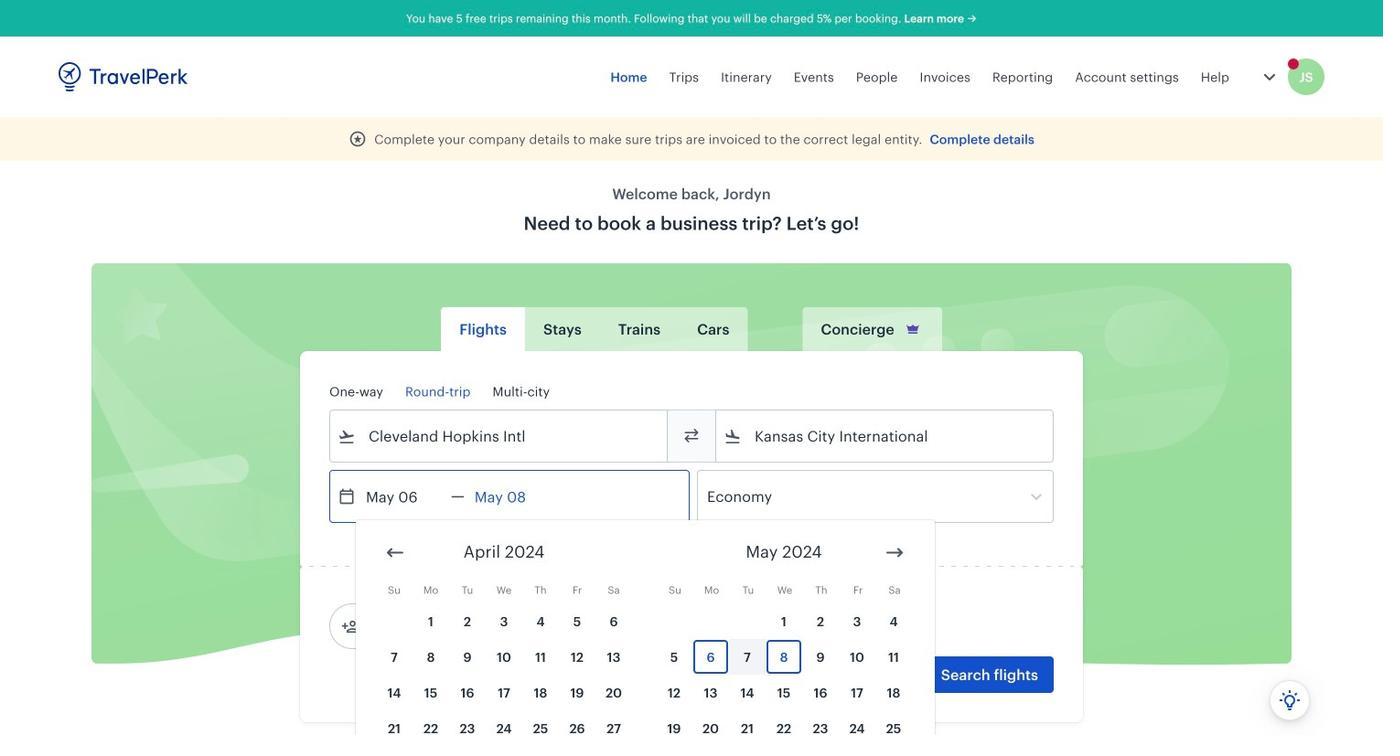 Task type: locate. For each thing, give the bounding box(es) containing it.
From search field
[[356, 422, 643, 451]]

To search field
[[742, 422, 1030, 451]]

move backward to switch to the previous month. image
[[384, 542, 406, 564]]



Task type: describe. For each thing, give the bounding box(es) containing it.
move forward to switch to the next month. image
[[884, 542, 906, 564]]

Depart text field
[[356, 471, 451, 523]]

Add first traveler search field
[[360, 612, 550, 642]]

calendar application
[[356, 521, 1384, 736]]

Return text field
[[465, 471, 560, 523]]



